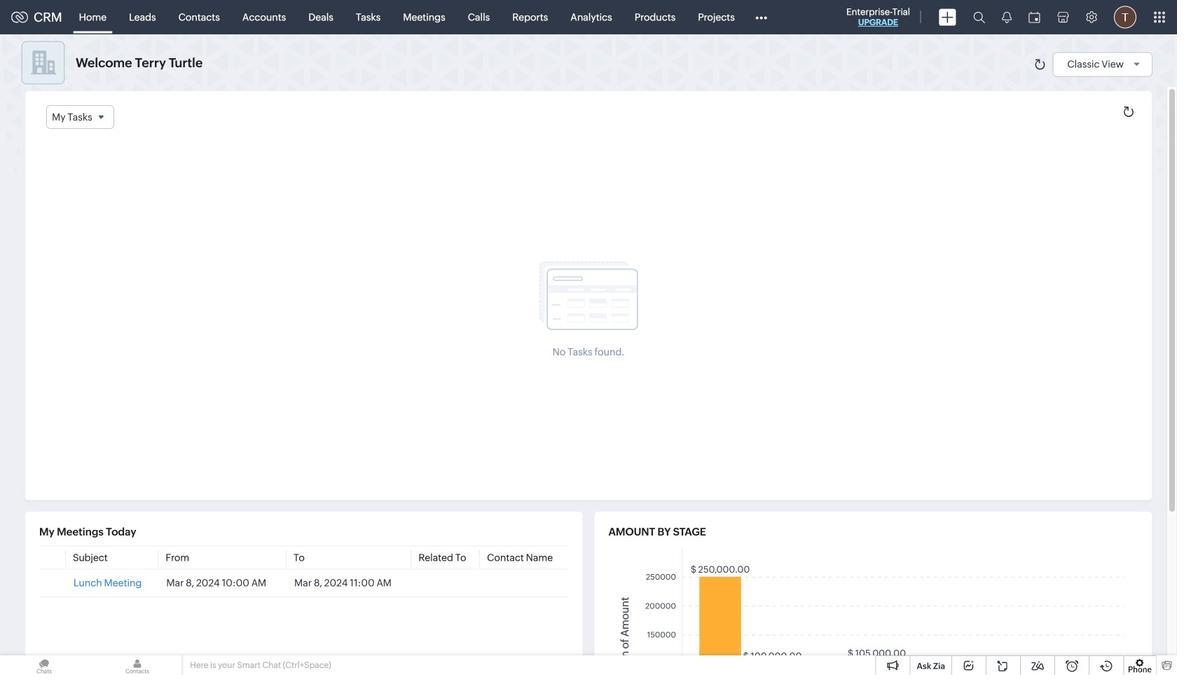 Task type: vqa. For each thing, say whether or not it's contained in the screenshot.
text box
no



Task type: locate. For each thing, give the bounding box(es) containing it.
contacts image
[[93, 655, 182, 675]]

create menu element
[[931, 0, 965, 34]]

signals element
[[994, 0, 1021, 34]]

signals image
[[1002, 11, 1012, 23]]

None field
[[46, 105, 114, 129]]

chats image
[[0, 655, 88, 675]]

profile element
[[1106, 0, 1145, 34]]

logo image
[[11, 12, 28, 23]]



Task type: describe. For each thing, give the bounding box(es) containing it.
search element
[[965, 0, 994, 34]]

calendar image
[[1029, 12, 1041, 23]]

create menu image
[[939, 9, 957, 26]]

search image
[[974, 11, 986, 23]]

Other Modules field
[[746, 6, 777, 28]]

profile image
[[1115, 6, 1137, 28]]



